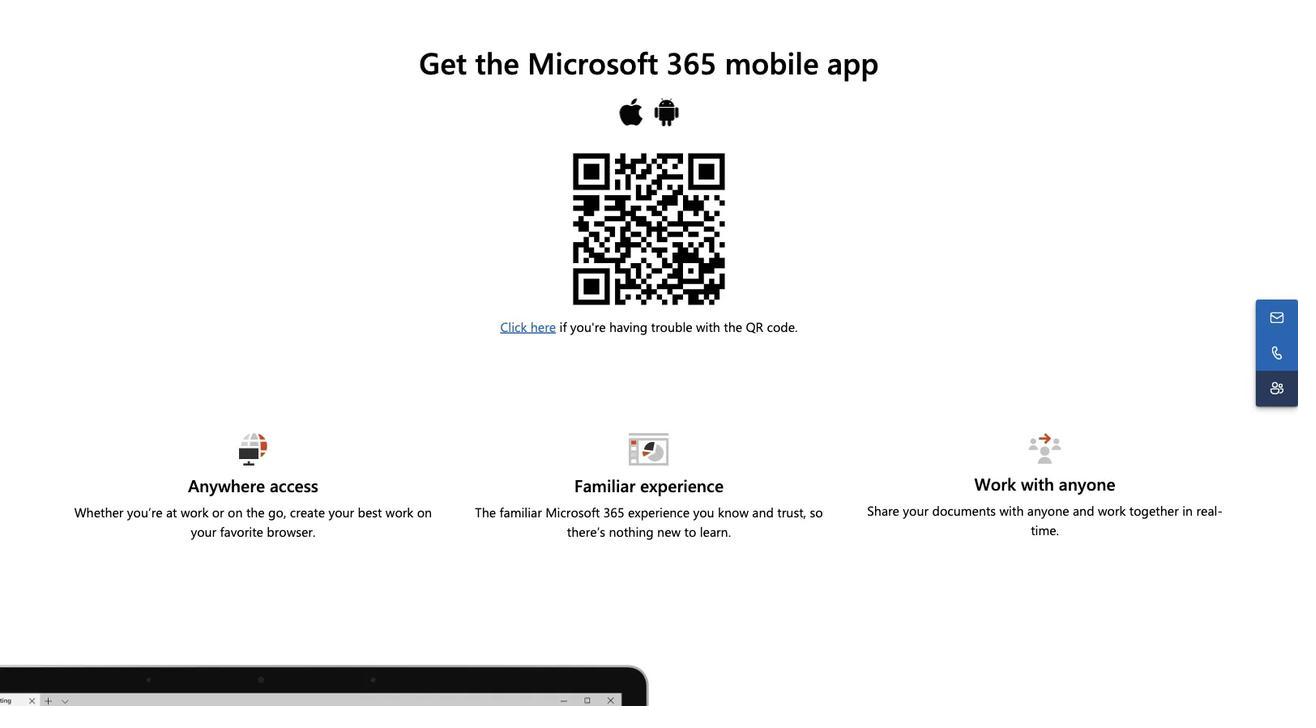 Task type: locate. For each thing, give the bounding box(es) containing it.
documents
[[932, 502, 996, 519]]

work left together
[[1098, 502, 1126, 519]]

click here button
[[500, 318, 556, 335]]

1 horizontal spatial and
[[1073, 502, 1095, 519]]

to
[[684, 523, 696, 540]]

microsoft up android and apple logos
[[528, 42, 658, 82]]

2 on from the left
[[417, 503, 432, 521]]

365 up android and apple logos
[[667, 42, 717, 82]]

work
[[1098, 502, 1126, 519], [181, 503, 209, 521], [386, 503, 414, 521]]

the inside anywhere access whether you're at work or on the go, create your best work on your favorite browser.
[[246, 503, 265, 521]]

work
[[975, 473, 1016, 496]]

on
[[228, 503, 243, 521], [417, 503, 432, 521]]

1 on from the left
[[228, 503, 243, 521]]

with right trouble
[[696, 318, 720, 335]]

0 vertical spatial with
[[696, 318, 720, 335]]

the left qr
[[724, 318, 742, 335]]

know
[[718, 503, 749, 521]]

2 horizontal spatial your
[[903, 502, 929, 519]]

there's
[[567, 523, 605, 540]]

experience up you
[[640, 475, 724, 497]]

on right or
[[228, 503, 243, 521]]

your down or
[[191, 523, 216, 540]]

anywhere access whether you're at work or on the go, create your best work on your favorite browser.
[[74, 475, 432, 540]]

real-
[[1197, 502, 1223, 519]]

with down work
[[1000, 502, 1024, 519]]

your right the 'share' on the bottom
[[903, 502, 929, 519]]

qr
[[746, 318, 764, 335]]

and inside familiar experience the familiar microsoft 365 experience you know and trust, so there's nothing new to learn.
[[752, 503, 774, 521]]

0 horizontal spatial on
[[228, 503, 243, 521]]

1 horizontal spatial your
[[329, 503, 354, 521]]

with right work
[[1021, 473, 1054, 496]]

go,
[[268, 503, 286, 521]]

microsoft
[[528, 42, 658, 82], [546, 503, 600, 521]]

having
[[609, 318, 648, 335]]

0 horizontal spatial your
[[191, 523, 216, 540]]

1 vertical spatial 365
[[604, 503, 625, 521]]

2 vertical spatial with
[[1000, 502, 1024, 519]]

access
[[270, 475, 318, 497]]

with for if
[[696, 318, 720, 335]]

on right best
[[417, 503, 432, 521]]

work right best
[[386, 503, 414, 521]]

your
[[903, 502, 929, 519], [329, 503, 354, 521], [191, 523, 216, 540]]

0 horizontal spatial 365
[[604, 503, 625, 521]]

experience up new
[[628, 503, 690, 521]]

experience
[[640, 475, 724, 497], [628, 503, 690, 521]]

1 horizontal spatial the
[[475, 42, 519, 82]]

code.
[[767, 318, 798, 335]]

365
[[667, 42, 717, 82], [604, 503, 625, 521]]

favorite
[[220, 523, 263, 540]]

1 vertical spatial microsoft
[[546, 503, 600, 521]]

you're
[[127, 503, 163, 521]]

2 vertical spatial the
[[246, 503, 265, 521]]

2 horizontal spatial work
[[1098, 502, 1126, 519]]

0 horizontal spatial the
[[246, 503, 265, 521]]

the
[[475, 503, 496, 521]]

microsoft up there's
[[546, 503, 600, 521]]

0 vertical spatial 365
[[667, 42, 717, 82]]

browser.
[[267, 523, 316, 540]]

work with anyone share your documents with anyone and work together in real- time.
[[867, 473, 1223, 539]]

and
[[1073, 502, 1095, 519], [752, 503, 774, 521]]

nothing
[[609, 523, 654, 540]]

and inside work with anyone share your documents with anyone and work together in real- time.
[[1073, 502, 1095, 519]]

anyone
[[1059, 473, 1116, 496], [1028, 502, 1069, 519]]

your left best
[[329, 503, 354, 521]]

0 horizontal spatial and
[[752, 503, 774, 521]]

get the microsoft 365 mobile app
[[419, 42, 879, 82]]

work right at
[[181, 503, 209, 521]]

1 vertical spatial the
[[724, 318, 742, 335]]

and left trust,
[[752, 503, 774, 521]]

1 vertical spatial with
[[1021, 473, 1054, 496]]

1 vertical spatial experience
[[628, 503, 690, 521]]

2 horizontal spatial the
[[724, 318, 742, 335]]

app
[[827, 42, 879, 82]]

your inside work with anyone share your documents with anyone and work together in real- time.
[[903, 502, 929, 519]]

and left together
[[1073, 502, 1095, 519]]

1 horizontal spatial work
[[386, 503, 414, 521]]

the right get at the top
[[475, 42, 519, 82]]

the
[[475, 42, 519, 82], [724, 318, 742, 335], [246, 503, 265, 521]]

here
[[531, 318, 556, 335]]

familiar experience the familiar microsoft 365 experience you know and trust, so there's nothing new to learn.
[[475, 475, 823, 540]]

the left go,
[[246, 503, 265, 521]]

1 horizontal spatial on
[[417, 503, 432, 521]]

365 up nothing
[[604, 503, 625, 521]]

with
[[696, 318, 720, 335], [1021, 473, 1054, 496], [1000, 502, 1024, 519]]

in
[[1183, 502, 1193, 519]]



Task type: describe. For each thing, give the bounding box(es) containing it.
with for anyone
[[1000, 502, 1024, 519]]

whether
[[74, 503, 124, 521]]

1 horizontal spatial 365
[[667, 42, 717, 82]]

1 vertical spatial anyone
[[1028, 502, 1069, 519]]

together
[[1130, 502, 1179, 519]]

microsoft inside familiar experience the familiar microsoft 365 experience you know and trust, so there's nothing new to learn.
[[546, 503, 600, 521]]

best
[[358, 503, 382, 521]]

trouble
[[651, 318, 693, 335]]

if
[[560, 318, 567, 335]]

get
[[419, 42, 467, 82]]

trust,
[[778, 503, 806, 521]]

share
[[867, 502, 900, 519]]

click
[[500, 318, 527, 335]]

0 horizontal spatial work
[[181, 503, 209, 521]]

familiar
[[574, 475, 636, 497]]

so
[[810, 503, 823, 521]]

familiar
[[500, 503, 542, 521]]

a laptop screen displaying a word document with multiple authors editing in word on the web image
[[0, 665, 649, 707]]

time.
[[1031, 521, 1059, 539]]

qr code to download the microsoft 365 mobile app image
[[568, 148, 730, 310]]

android and apple logos image
[[618, 96, 680, 129]]

0 vertical spatial the
[[475, 42, 519, 82]]

you
[[693, 503, 715, 521]]

0 vertical spatial experience
[[640, 475, 724, 497]]

at
[[166, 503, 177, 521]]

anywhere
[[188, 475, 265, 497]]

mobile
[[725, 42, 819, 82]]

or
[[212, 503, 224, 521]]

you're
[[570, 318, 606, 335]]

365 inside familiar experience the familiar microsoft 365 experience you know and trust, so there's nothing new to learn.
[[604, 503, 625, 521]]

0 vertical spatial anyone
[[1059, 473, 1116, 496]]

learn.
[[700, 523, 731, 540]]

click here if you're having trouble with the qr code.
[[500, 318, 798, 335]]

create
[[290, 503, 325, 521]]

new
[[657, 523, 681, 540]]

work inside work with anyone share your documents with anyone and work together in real- time.
[[1098, 502, 1126, 519]]

0 vertical spatial microsoft
[[528, 42, 658, 82]]



Task type: vqa. For each thing, say whether or not it's contained in the screenshot.
the 'microsoft 365'
no



